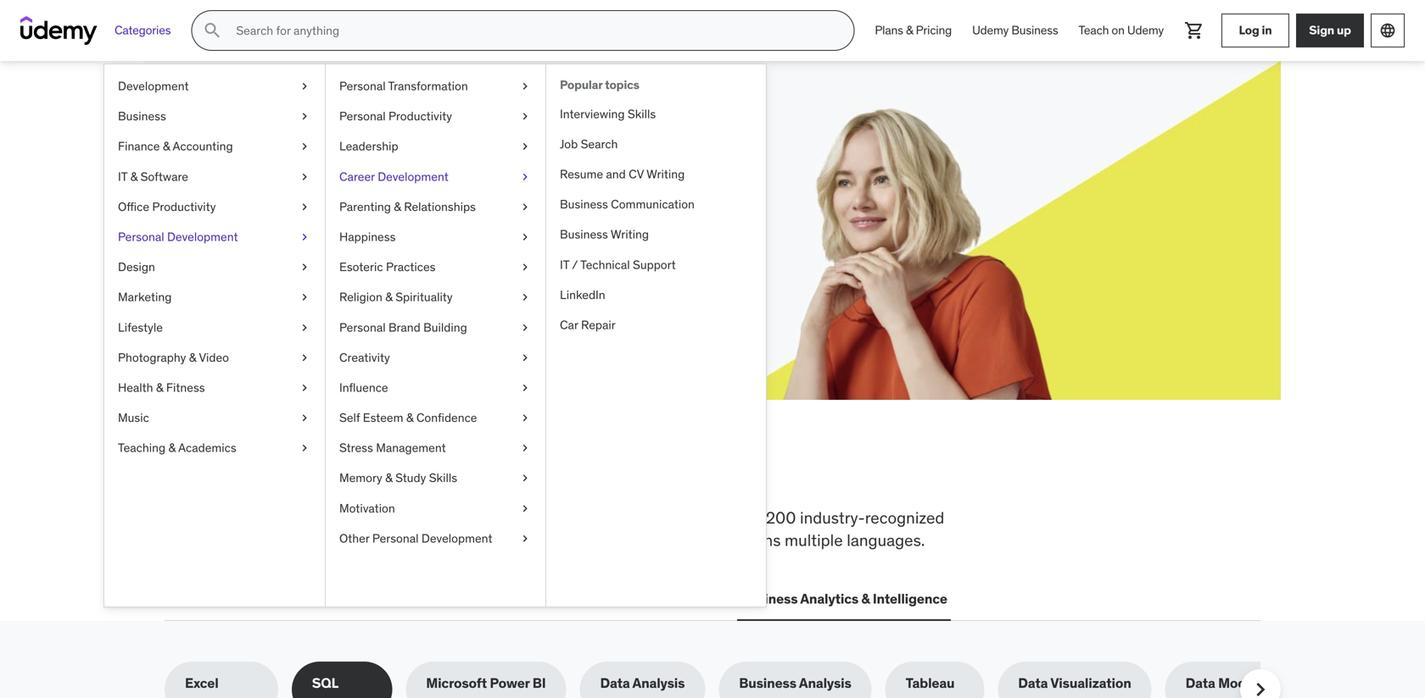 Task type: locate. For each thing, give the bounding box(es) containing it.
job
[[560, 136, 578, 152]]

xsmall image for memory & study skills
[[518, 471, 532, 487]]

xsmall image inside the personal productivity link
[[518, 108, 532, 125]]

2 analysis from the left
[[799, 675, 851, 693]]

personal down religion
[[339, 320, 386, 335]]

business analysis
[[739, 675, 851, 693]]

data left science
[[516, 591, 546, 608]]

it up office
[[118, 169, 127, 184]]

xsmall image inside memory & study skills link
[[518, 471, 532, 487]]

esoteric
[[339, 260, 383, 275]]

development inside career development link
[[378, 169, 449, 184]]

xsmall image inside personal brand building link
[[518, 320, 532, 336]]

0 vertical spatial your
[[351, 135, 413, 170]]

xsmall image for happiness
[[518, 229, 532, 246]]

interviewing skills link
[[546, 99, 766, 129]]

0 horizontal spatial and
[[606, 167, 626, 182]]

0 horizontal spatial skills
[[226, 135, 302, 170]]

skills up job search 'link'
[[628, 106, 656, 122]]

development down office productivity link at left top
[[167, 229, 238, 245]]

xsmall image for parenting & relationships
[[518, 199, 532, 215]]

xsmall image inside the personal transformation "link"
[[518, 78, 532, 95]]

accounting
[[173, 139, 233, 154]]

skills for your future expand your potential with a course. starting at just $12.99 through dec 15.
[[226, 135, 537, 213]]

xsmall image inside marketing link
[[298, 289, 311, 306]]

xsmall image inside development link
[[298, 78, 311, 95]]

skills
[[628, 106, 656, 122], [226, 135, 302, 170], [429, 471, 457, 486]]

1 horizontal spatial your
[[351, 135, 413, 170]]

& right finance
[[163, 139, 170, 154]]

xsmall image inside creativity link
[[518, 350, 532, 366]]

1 horizontal spatial skills
[[429, 471, 457, 486]]

data for data modeling
[[1186, 675, 1215, 693]]

1 vertical spatial skills
[[226, 135, 302, 170]]

skills down stress management link
[[429, 471, 457, 486]]

udemy business link
[[962, 10, 1068, 51]]

health & fitness link
[[104, 373, 325, 403]]

data science button
[[513, 580, 602, 620]]

1 vertical spatial it
[[560, 257, 569, 273]]

0 horizontal spatial udemy
[[972, 23, 1009, 38]]

recognized
[[865, 508, 945, 528]]

xsmall image for office productivity
[[298, 199, 311, 215]]

xsmall image inside finance & accounting link
[[298, 138, 311, 155]]

& left "study"
[[385, 471, 393, 486]]

xsmall image inside other personal development link
[[518, 531, 532, 548]]

development inside other personal development link
[[422, 531, 492, 547]]

productivity inside office productivity link
[[152, 199, 216, 215]]

0 horizontal spatial for
[[307, 135, 346, 170]]

personal transformation
[[339, 78, 468, 94]]

plans & pricing link
[[865, 10, 962, 51]]

xsmall image
[[298, 78, 311, 95], [518, 78, 532, 95], [298, 108, 311, 125], [298, 229, 311, 246], [518, 259, 532, 276], [298, 350, 311, 366], [298, 380, 311, 397], [518, 380, 532, 397], [298, 410, 311, 427], [518, 440, 532, 457], [518, 471, 532, 487], [518, 501, 532, 517]]

0 horizontal spatial in
[[534, 452, 567, 496]]

2 horizontal spatial it
[[560, 257, 569, 273]]

1 udemy from the left
[[972, 23, 1009, 38]]

data left visualization
[[1018, 675, 1048, 693]]

productivity up personal development at the top left of page
[[152, 199, 216, 215]]

xsmall image for health & fitness
[[298, 380, 311, 397]]

2 vertical spatial it
[[305, 591, 316, 608]]

personal up design
[[118, 229, 164, 245]]

it for it certifications
[[305, 591, 316, 608]]

xsmall image inside office productivity link
[[298, 199, 311, 215]]

xsmall image inside esoteric practices link
[[518, 259, 532, 276]]

development inside web development button
[[200, 591, 284, 608]]

development for personal development
[[167, 229, 238, 245]]

xsmall image inside the leadership link
[[518, 138, 532, 155]]

communication inside "button"
[[619, 591, 720, 608]]

skills up expand
[[226, 135, 302, 170]]

shopping cart with 0 items image
[[1184, 20, 1205, 41]]

xsmall image inside the happiness link
[[518, 229, 532, 246]]

memory
[[339, 471, 382, 486]]

business analytics & intelligence
[[740, 591, 947, 608]]

leadership for leadership button
[[425, 591, 496, 608]]

communication inside career development element
[[611, 197, 695, 212]]

business communication link
[[546, 190, 766, 220]]

1 horizontal spatial productivity
[[388, 109, 452, 124]]

personal transformation link
[[326, 71, 545, 101]]

udemy right on
[[1127, 23, 1164, 38]]

1 vertical spatial and
[[707, 531, 734, 551]]

our
[[266, 531, 290, 551]]

it & software
[[118, 169, 188, 184]]

1 horizontal spatial leadership
[[425, 591, 496, 608]]

xsmall image for lifestyle
[[298, 320, 311, 336]]

xsmall image inside lifestyle link
[[298, 320, 311, 336]]

communication down development
[[619, 591, 720, 608]]

xsmall image
[[518, 108, 532, 125], [298, 138, 311, 155], [518, 138, 532, 155], [298, 169, 311, 185], [518, 169, 532, 185], [298, 199, 311, 215], [518, 199, 532, 215], [518, 229, 532, 246], [298, 259, 311, 276], [298, 289, 311, 306], [518, 289, 532, 306], [298, 320, 311, 336], [518, 320, 532, 336], [518, 350, 532, 366], [518, 410, 532, 427], [298, 440, 311, 457], [518, 531, 532, 548]]

0 vertical spatial it
[[118, 169, 127, 184]]

for inside covering critical workplace skills to technical topics, including prep content for over 200 industry-recognized certifications, our catalog supports well-rounded professional development and spans multiple languages.
[[708, 508, 727, 528]]

it left 'certifications' on the left bottom of page
[[305, 591, 316, 608]]

0 vertical spatial productivity
[[388, 109, 452, 124]]

0 vertical spatial and
[[606, 167, 626, 182]]

in up including
[[534, 452, 567, 496]]

0 horizontal spatial leadership
[[339, 139, 398, 154]]

development right web
[[200, 591, 284, 608]]

car repair link
[[546, 310, 766, 341]]

it inside 'link'
[[560, 257, 569, 273]]

skills up workplace
[[281, 452, 373, 496]]

& for parenting & relationships
[[394, 199, 401, 215]]

design
[[118, 260, 155, 275]]

1 vertical spatial in
[[534, 452, 567, 496]]

personal for personal development
[[118, 229, 164, 245]]

xsmall image inside business link
[[298, 108, 311, 125]]

xsmall image for influence
[[518, 380, 532, 397]]

development for web development
[[200, 591, 284, 608]]

& right teaching
[[168, 441, 176, 456]]

topic filters element
[[165, 663, 1298, 699]]

& down "a"
[[394, 199, 401, 215]]

xsmall image inside "it & software" link
[[298, 169, 311, 185]]

your up with
[[351, 135, 413, 170]]

xsmall image inside photography & video link
[[298, 350, 311, 366]]

xsmall image inside stress management link
[[518, 440, 532, 457]]

0 vertical spatial leadership
[[339, 139, 398, 154]]

1 horizontal spatial it
[[305, 591, 316, 608]]

skills up 'supports'
[[363, 508, 399, 528]]

writing right cv
[[647, 167, 685, 182]]

and down "over"
[[707, 531, 734, 551]]

self esteem & confidence link
[[326, 403, 545, 434]]

xsmall image inside religion & spirituality link
[[518, 289, 532, 306]]

0 vertical spatial communication
[[611, 197, 695, 212]]

leadership up career
[[339, 139, 398, 154]]

teach
[[1079, 23, 1109, 38]]

personal brand building
[[339, 320, 467, 335]]

1 vertical spatial communication
[[619, 591, 720, 608]]

teaching & academics link
[[104, 434, 325, 464]]

xsmall image for teaching & academics
[[298, 440, 311, 457]]

0 vertical spatial for
[[307, 135, 346, 170]]

communication down the resume and cv writing link
[[611, 197, 695, 212]]

excel
[[185, 675, 219, 693]]

development down categories dropdown button
[[118, 78, 189, 94]]

study
[[395, 471, 426, 486]]

covering
[[165, 508, 229, 528]]

expand
[[226, 177, 271, 194]]

& for plans & pricing
[[906, 23, 913, 38]]

data for data visualization
[[1018, 675, 1048, 693]]

your up through
[[275, 177, 301, 194]]

personal for personal transformation
[[339, 78, 386, 94]]

data right bi
[[600, 675, 630, 693]]

stress management
[[339, 441, 446, 456]]

xsmall image for stress management
[[518, 440, 532, 457]]

for
[[307, 135, 346, 170], [708, 508, 727, 528]]

$12.99
[[226, 196, 267, 213]]

it certifications button
[[301, 580, 408, 620]]

development inside personal development link
[[167, 229, 238, 245]]

personal down "to"
[[372, 531, 419, 547]]

xsmall image for motivation
[[518, 501, 532, 517]]

personal
[[339, 78, 386, 94], [339, 109, 386, 124], [118, 229, 164, 245], [339, 320, 386, 335], [372, 531, 419, 547]]

& right plans
[[906, 23, 913, 38]]

xsmall image inside "self esteem & confidence" link
[[518, 410, 532, 427]]

0 vertical spatial in
[[1262, 23, 1272, 38]]

business inside the topic filters element
[[739, 675, 796, 693]]

xsmall image for esoteric practices
[[518, 259, 532, 276]]

& right health
[[156, 380, 163, 396]]

and left cv
[[606, 167, 626, 182]]

xsmall image inside influence link
[[518, 380, 532, 397]]

& for teaching & academics
[[168, 441, 176, 456]]

development down technical
[[422, 531, 492, 547]]

1 vertical spatial your
[[275, 177, 301, 194]]

religion
[[339, 290, 382, 305]]

log in
[[1239, 23, 1272, 38]]

career development element
[[545, 64, 766, 607]]

data left the modeling at the bottom right of page
[[1186, 675, 1215, 693]]

xsmall image inside career development link
[[518, 169, 532, 185]]

personal inside "link"
[[339, 78, 386, 94]]

photography & video link
[[104, 343, 325, 373]]

0 horizontal spatial productivity
[[152, 199, 216, 215]]

search
[[581, 136, 618, 152]]

a
[[390, 177, 397, 194]]

in right "log"
[[1262, 23, 1272, 38]]

1 horizontal spatial for
[[708, 508, 727, 528]]

xsmall image inside teaching & academics link
[[298, 440, 311, 457]]

repair
[[581, 318, 616, 333]]

xsmall image for religion & spirituality
[[518, 289, 532, 306]]

technical
[[421, 508, 486, 528]]

xsmall image inside "health & fitness" link
[[298, 380, 311, 397]]

for up potential
[[307, 135, 346, 170]]

marketing
[[118, 290, 172, 305]]

& right analytics
[[861, 591, 870, 608]]

development
[[118, 78, 189, 94], [378, 169, 449, 184], [167, 229, 238, 245], [422, 531, 492, 547], [200, 591, 284, 608]]

it for it & software
[[118, 169, 127, 184]]

plans
[[875, 23, 903, 38]]

and inside covering critical workplace skills to technical topics, including prep content for over 200 industry-recognized certifications, our catalog supports well-rounded professional development and spans multiple languages.
[[707, 531, 734, 551]]

leadership inside button
[[425, 591, 496, 608]]

finance & accounting link
[[104, 132, 325, 162]]

1 vertical spatial for
[[708, 508, 727, 528]]

xsmall image for personal brand building
[[518, 320, 532, 336]]

analytics
[[800, 591, 858, 608]]

it
[[118, 169, 127, 184], [560, 257, 569, 273], [305, 591, 316, 608]]

business inside 'link'
[[1011, 23, 1058, 38]]

it inside button
[[305, 591, 316, 608]]

1 vertical spatial skills
[[363, 508, 399, 528]]

log in link
[[1222, 14, 1289, 48]]

pricing
[[916, 23, 952, 38]]

xsmall image for personal productivity
[[518, 108, 532, 125]]

0 horizontal spatial analysis
[[632, 675, 685, 693]]

0 horizontal spatial it
[[118, 169, 127, 184]]

personal brand building link
[[326, 313, 545, 343]]

& up office
[[130, 169, 138, 184]]

1 vertical spatial leadership
[[425, 591, 496, 608]]

office productivity
[[118, 199, 216, 215]]

brand
[[388, 320, 421, 335]]

& for health & fitness
[[156, 380, 163, 396]]

& inside button
[[861, 591, 870, 608]]

analysis for business analysis
[[799, 675, 851, 693]]

1 analysis from the left
[[632, 675, 685, 693]]

multiple
[[785, 531, 843, 551]]

xsmall image inside parenting & relationships link
[[518, 199, 532, 215]]

xsmall image for leadership
[[518, 138, 532, 155]]

communication
[[611, 197, 695, 212], [619, 591, 720, 608]]

personal up personal productivity
[[339, 78, 386, 94]]

for left "over"
[[708, 508, 727, 528]]

productivity inside the personal productivity link
[[388, 109, 452, 124]]

tableau
[[906, 675, 955, 693]]

prep
[[611, 508, 644, 528]]

web
[[168, 591, 197, 608]]

starting
[[448, 177, 497, 194]]

personal down personal transformation
[[339, 109, 386, 124]]

visualization
[[1050, 675, 1131, 693]]

microsoft
[[426, 675, 487, 693]]

1 horizontal spatial and
[[707, 531, 734, 551]]

& left "video"
[[189, 350, 196, 365]]

1 vertical spatial productivity
[[152, 199, 216, 215]]

music link
[[104, 403, 325, 434]]

xsmall image inside personal development link
[[298, 229, 311, 246]]

the
[[221, 452, 275, 496]]

science
[[549, 591, 599, 608]]

1 horizontal spatial udemy
[[1127, 23, 1164, 38]]

business inside button
[[740, 591, 798, 608]]

udemy right pricing
[[972, 23, 1009, 38]]

xsmall image inside design link
[[298, 259, 311, 276]]

2 horizontal spatial skills
[[628, 106, 656, 122]]

productivity down transformation
[[388, 109, 452, 124]]

development up parenting & relationships
[[378, 169, 449, 184]]

1 horizontal spatial analysis
[[799, 675, 851, 693]]

data inside 'button'
[[516, 591, 546, 608]]

& right religion
[[385, 290, 393, 305]]

business writing
[[560, 227, 649, 242]]

writing down business communication
[[611, 227, 649, 242]]

linkedin link
[[546, 280, 766, 310]]

workplace
[[285, 508, 359, 528]]

motivation
[[339, 501, 395, 516]]

it & software link
[[104, 162, 325, 192]]

xsmall image inside motivation "link"
[[518, 501, 532, 517]]

xsmall image inside music link
[[298, 410, 311, 427]]

xsmall image for personal development
[[298, 229, 311, 246]]

it left /
[[560, 257, 569, 273]]

0 vertical spatial skills
[[628, 106, 656, 122]]

personal for personal brand building
[[339, 320, 386, 335]]

leadership down rounded
[[425, 591, 496, 608]]

communication button
[[616, 580, 723, 620]]

business for business analytics & intelligence
[[740, 591, 798, 608]]

self
[[339, 411, 360, 426]]



Task type: describe. For each thing, give the bounding box(es) containing it.
xsmall image for design
[[298, 259, 311, 276]]

with
[[361, 177, 387, 194]]

esoteric practices link
[[326, 252, 545, 283]]

one
[[573, 452, 634, 496]]

happiness
[[339, 229, 396, 245]]

xsmall image for finance & accounting
[[298, 138, 311, 155]]

data modeling
[[1186, 675, 1278, 693]]

career development
[[339, 169, 449, 184]]

spirituality
[[395, 290, 453, 305]]

marketing link
[[104, 283, 325, 313]]

health
[[118, 380, 153, 396]]

influence
[[339, 380, 388, 396]]

resume and cv writing link
[[546, 159, 766, 190]]

udemy business
[[972, 23, 1058, 38]]

esteem
[[363, 411, 403, 426]]

xsmall image for marketing
[[298, 289, 311, 306]]

xsmall image for creativity
[[518, 350, 532, 366]]

choose a language image
[[1379, 22, 1396, 39]]

content
[[648, 508, 704, 528]]

Search for anything text field
[[233, 16, 833, 45]]

motivation link
[[326, 494, 545, 524]]

on
[[1112, 23, 1125, 38]]

need
[[446, 452, 528, 496]]

categories button
[[104, 10, 181, 51]]

critical
[[233, 508, 281, 528]]

other personal development
[[339, 531, 492, 547]]

and inside career development element
[[606, 167, 626, 182]]

xsmall image for self esteem & confidence
[[518, 410, 532, 427]]

web development button
[[165, 580, 288, 620]]

influence link
[[326, 373, 545, 403]]

office productivity link
[[104, 192, 325, 222]]

data for data science
[[516, 591, 546, 608]]

sign up
[[1309, 23, 1351, 38]]

up
[[1337, 23, 1351, 38]]

potential
[[304, 177, 358, 194]]

rounded
[[454, 531, 514, 551]]

parenting & relationships link
[[326, 192, 545, 222]]

fitness
[[166, 380, 205, 396]]

course.
[[400, 177, 444, 194]]

professional
[[518, 531, 606, 551]]

it for it / technical support
[[560, 257, 569, 273]]

0 vertical spatial writing
[[647, 167, 685, 182]]

stress
[[339, 441, 373, 456]]

intelligence
[[873, 591, 947, 608]]

interviewing skills
[[560, 106, 656, 122]]

modeling
[[1218, 675, 1278, 693]]

xsmall image for music
[[298, 410, 311, 427]]

transformation
[[388, 78, 468, 94]]

& right esteem
[[406, 411, 414, 426]]

skills inside career development element
[[628, 106, 656, 122]]

for inside skills for your future expand your potential with a course. starting at just $12.99 through dec 15.
[[307, 135, 346, 170]]

career development link
[[326, 162, 545, 192]]

power
[[490, 675, 530, 693]]

microsoft power bi
[[426, 675, 546, 693]]

xsmall image for career development
[[518, 169, 532, 185]]

sign up link
[[1296, 14, 1364, 48]]

photography & video
[[118, 350, 229, 365]]

udemy inside 'link'
[[972, 23, 1009, 38]]

web development
[[168, 591, 284, 608]]

development inside development link
[[118, 78, 189, 94]]

development for career development
[[378, 169, 449, 184]]

& for photography & video
[[189, 350, 196, 365]]

productivity for office productivity
[[152, 199, 216, 215]]

xsmall image for photography & video
[[298, 350, 311, 366]]

1 horizontal spatial in
[[1262, 23, 1272, 38]]

to
[[403, 508, 417, 528]]

business for business communication
[[560, 197, 608, 212]]

2 vertical spatial skills
[[429, 471, 457, 486]]

skills inside covering critical workplace skills to technical topics, including prep content for over 200 industry-recognized certifications, our catalog supports well-rounded professional development and spans multiple languages.
[[363, 508, 399, 528]]

topics
[[605, 77, 639, 92]]

photography
[[118, 350, 186, 365]]

15.
[[348, 196, 365, 213]]

supports
[[351, 531, 415, 551]]

& for finance & accounting
[[163, 139, 170, 154]]

linkedin
[[560, 287, 605, 303]]

business analytics & intelligence button
[[737, 580, 951, 620]]

stress management link
[[326, 434, 545, 464]]

0 horizontal spatial your
[[275, 177, 301, 194]]

car repair
[[560, 318, 616, 333]]

2 udemy from the left
[[1127, 23, 1164, 38]]

business communication
[[560, 197, 695, 212]]

dec
[[321, 196, 345, 213]]

1 vertical spatial writing
[[611, 227, 649, 242]]

health & fitness
[[118, 380, 205, 396]]

submit search image
[[202, 20, 223, 41]]

personal productivity link
[[326, 101, 545, 132]]

it / technical support link
[[546, 250, 766, 280]]

xsmall image for business
[[298, 108, 311, 125]]

next image
[[1247, 677, 1274, 699]]

xsmall image for it & software
[[298, 169, 311, 185]]

covering critical workplace skills to technical topics, including prep content for over 200 industry-recognized certifications, our catalog supports well-rounded professional development and spans multiple languages.
[[165, 508, 945, 551]]

xsmall image for other personal development
[[518, 531, 532, 548]]

teaching & academics
[[118, 441, 236, 456]]

categories
[[115, 23, 171, 38]]

future
[[418, 135, 501, 170]]

data for data analysis
[[600, 675, 630, 693]]

teach on udemy
[[1079, 23, 1164, 38]]

0 vertical spatial skills
[[281, 452, 373, 496]]

data analysis
[[600, 675, 685, 693]]

business for business analysis
[[739, 675, 796, 693]]

& for memory & study skills
[[385, 471, 393, 486]]

memory & study skills link
[[326, 464, 545, 494]]

academics
[[178, 441, 236, 456]]

industry-
[[800, 508, 865, 528]]

office
[[118, 199, 149, 215]]

resume
[[560, 167, 603, 182]]

business for business writing
[[560, 227, 608, 242]]

productivity for personal productivity
[[388, 109, 452, 124]]

finance & accounting
[[118, 139, 233, 154]]

over
[[731, 508, 762, 528]]

personal for personal productivity
[[339, 109, 386, 124]]

xsmall image for personal transformation
[[518, 78, 532, 95]]

leadership for the leadership link
[[339, 139, 398, 154]]

bi
[[533, 675, 546, 693]]

personal productivity
[[339, 109, 452, 124]]

including
[[542, 508, 607, 528]]

cv
[[629, 167, 644, 182]]

teach on udemy link
[[1068, 10, 1174, 51]]

analysis for data analysis
[[632, 675, 685, 693]]

data visualization
[[1018, 675, 1131, 693]]

design link
[[104, 252, 325, 283]]

video
[[199, 350, 229, 365]]

& for religion & spirituality
[[385, 290, 393, 305]]

log
[[1239, 23, 1259, 38]]

udemy image
[[20, 16, 98, 45]]

xsmall image for development
[[298, 78, 311, 95]]

support
[[633, 257, 676, 273]]

& for it & software
[[130, 169, 138, 184]]

skills inside skills for your future expand your potential with a course. starting at just $12.99 through dec 15.
[[226, 135, 302, 170]]

it certifications
[[305, 591, 405, 608]]

happiness link
[[326, 222, 545, 252]]



Task type: vqa. For each thing, say whether or not it's contained in the screenshot.
INTELLIGENCE
yes



